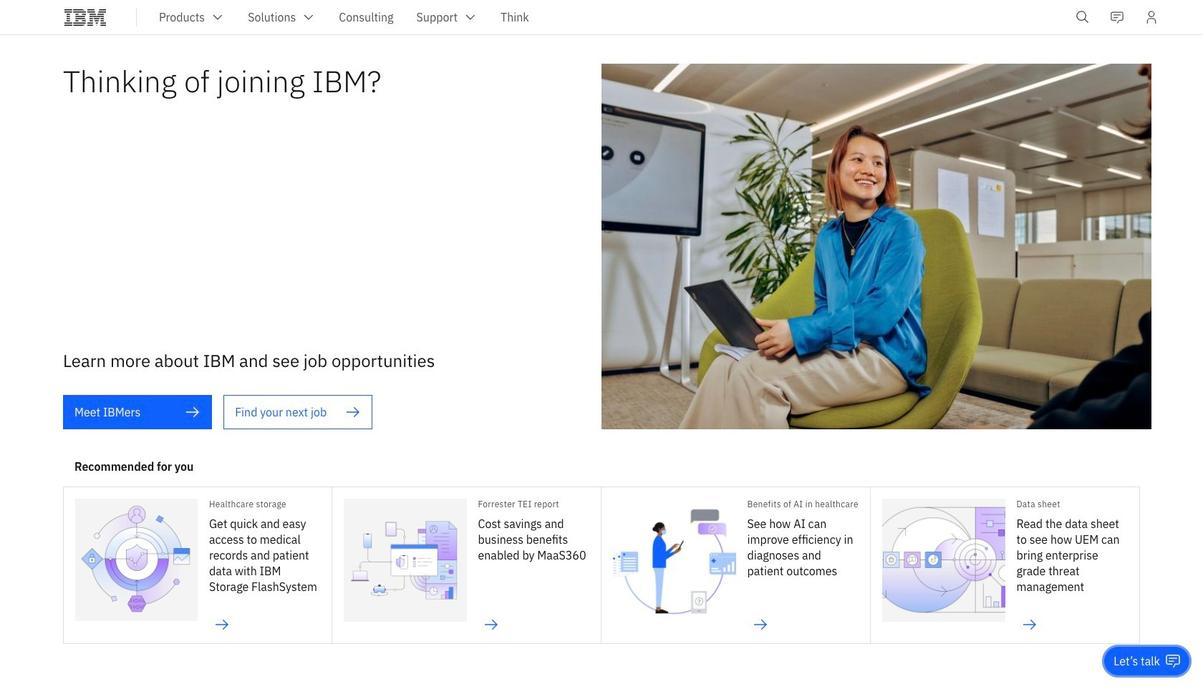Task type: vqa. For each thing, say whether or not it's contained in the screenshot.
Let's talk Element
yes



Task type: describe. For each thing, give the bounding box(es) containing it.
let's talk element
[[1114, 654, 1161, 670]]



